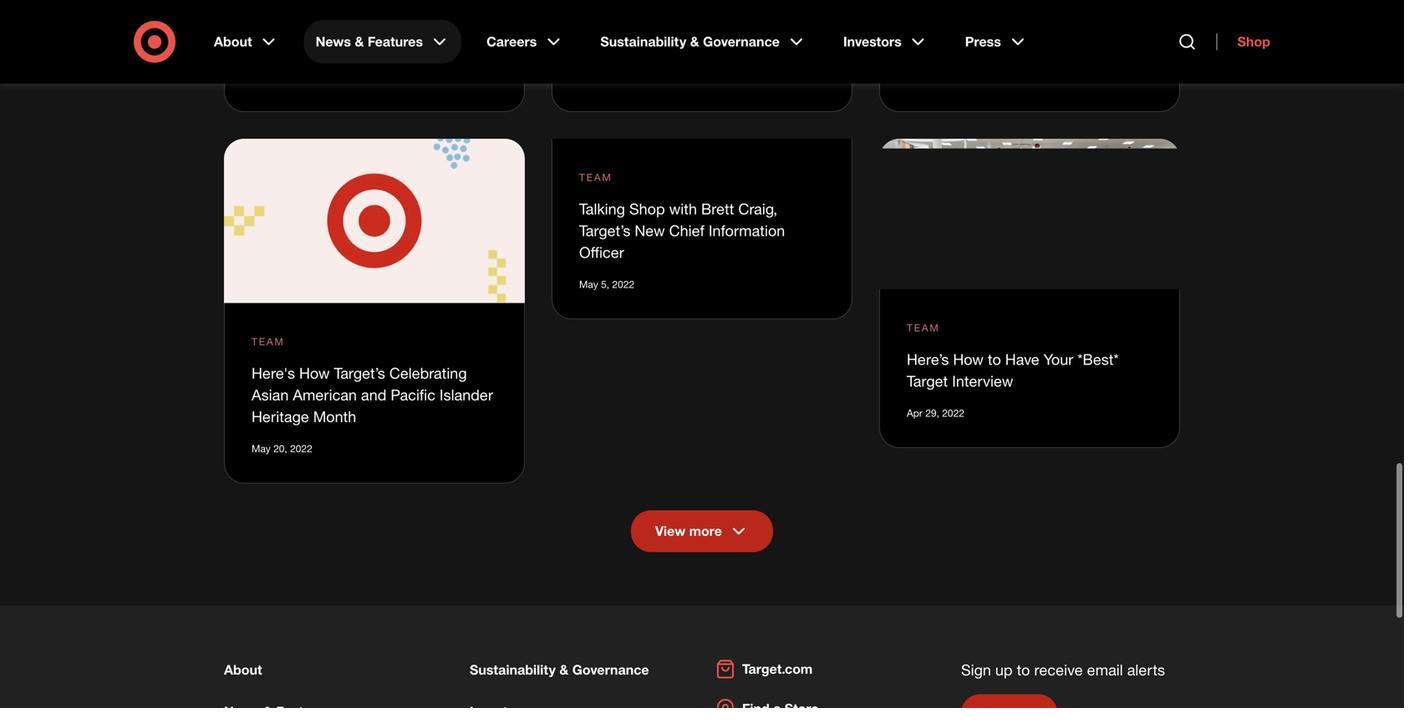 Task type: describe. For each thing, give the bounding box(es) containing it.
receive
[[1035, 661, 1083, 679]]

press
[[965, 33, 1001, 50]]

debt-
[[579, 36, 618, 54]]

view
[[655, 523, 686, 539]]

american
[[293, 386, 357, 404]]

27,
[[267, 71, 281, 83]]

investors link
[[832, 20, 940, 64]]

here's how to have your *best* target interview link
[[907, 350, 1119, 390]]

logo image
[[224, 139, 525, 303]]

new
[[635, 222, 665, 240]]

up
[[996, 661, 1013, 679]]

team for here's how to have your *best* target interview
[[907, 322, 940, 334]]

careers link
[[475, 20, 575, 64]]

here's how seven target interns are building their dream careers this summer
[[252, 0, 477, 54]]

2022 for jul 27, 2022
[[284, 71, 306, 83]]

sign up to receive email alerts
[[961, 661, 1165, 679]]

—
[[1063, 14, 1075, 32]]

this inside here's how target's celebrating pride month this june — and all year
[[994, 14, 1021, 32]]

pride
[[907, 14, 942, 32]]

0 vertical spatial sustainability & governance link
[[589, 20, 818, 64]]

summer
[[284, 36, 341, 54]]

are
[[778, 0, 800, 11]]

with inside these target team members are making their dreams happen with debt-free degrees
[[785, 14, 813, 32]]

press link
[[954, 20, 1040, 64]]

here's for here's how seven target interns are building their dream careers this summer
[[252, 0, 294, 11]]

apr
[[907, 407, 923, 419]]

celebrating for —
[[1043, 0, 1121, 11]]

free
[[618, 36, 648, 54]]

talking shop with brett craig, target's new chief information officer link
[[579, 200, 785, 261]]

their inside here's how seven target interns are building their dream careers this summer
[[337, 14, 371, 32]]

shop inside shop link
[[1238, 33, 1271, 50]]

governance for bottommost sustainability & governance link
[[572, 662, 649, 678]]

how for and
[[299, 364, 330, 382]]

sustainability & governance for bottommost sustainability & governance link
[[470, 662, 649, 678]]

29,
[[926, 407, 940, 419]]

5,
[[601, 278, 609, 291]]

target inside here's how seven target interns are building their dream careers this summer
[[379, 0, 420, 11]]

islander
[[440, 386, 493, 404]]

2022 for apr 29, 2022
[[942, 407, 965, 419]]

governance for the top sustainability & governance link
[[703, 33, 780, 50]]

here's how target's celebrating pride month this june — and all year link
[[907, 0, 1125, 54]]

members
[[710, 0, 774, 11]]

brett
[[701, 200, 734, 218]]

happen
[[727, 14, 781, 32]]

how for target
[[953, 350, 984, 368]]

view more button
[[631, 510, 773, 552]]

features
[[368, 33, 423, 50]]

information
[[709, 222, 785, 240]]

your
[[1044, 350, 1074, 368]]

target inside these target team members are making their dreams happen with debt-free degrees
[[625, 0, 666, 11]]

here's how target's celebrating asian american and pacific islander heritage month link
[[252, 364, 493, 425]]

here's for here's how target's celebrating pride month this june — and all year
[[907, 0, 949, 11]]

jul
[[252, 71, 265, 83]]

target's inside talking shop with brett craig, target's new chief information officer
[[579, 222, 631, 240]]

may 5, 2022
[[579, 278, 635, 291]]

these target team members are making their dreams happen with debt-free degrees
[[579, 0, 813, 54]]

more
[[689, 523, 722, 539]]

team for talking shop with brett craig, target's new chief information officer
[[579, 171, 612, 184]]

chief
[[669, 222, 705, 240]]

careers inside here's how seven target interns are building their dream careers this summer
[[424, 14, 477, 32]]

sustainability for bottommost sustainability & governance link
[[470, 662, 556, 678]]

22,
[[598, 71, 612, 83]]

team link for talking
[[579, 170, 612, 185]]

about link for sustainability & governance
[[224, 662, 262, 678]]

building
[[279, 14, 333, 32]]

asian
[[252, 386, 289, 404]]

sign
[[961, 661, 991, 679]]

month inside here's how target's celebrating pride month this june — and all year
[[946, 14, 989, 32]]

degrees
[[652, 36, 708, 54]]

all
[[1109, 14, 1125, 32]]

& for bottommost sustainability & governance link
[[560, 662, 569, 678]]

to for have
[[988, 350, 1001, 368]]

alerts
[[1127, 661, 1165, 679]]

jun 22, 2022
[[579, 71, 638, 83]]



Task type: vqa. For each thing, say whether or not it's contained in the screenshot.
the "These Target Team Members are Making Their Dreams Happen with Debt-Free Degrees" Link
yes



Task type: locate. For each thing, give the bounding box(es) containing it.
news & features link
[[304, 20, 462, 64]]

target's inside the here's how target's celebrating asian american and pacific islander heritage month
[[334, 364, 385, 382]]

officer
[[579, 243, 624, 261]]

and
[[1079, 14, 1105, 32], [361, 386, 387, 404]]

team
[[670, 0, 706, 11], [579, 171, 612, 184], [907, 322, 940, 334], [252, 335, 285, 348]]

month
[[946, 14, 989, 32], [313, 407, 356, 425]]

news & features
[[316, 33, 423, 50]]

team for here's how target's celebrating asian american and pacific islander heritage month
[[252, 335, 285, 348]]

month down american
[[313, 407, 356, 425]]

jun left "22,"
[[579, 71, 596, 83]]

0 vertical spatial shop
[[1238, 33, 1271, 50]]

jun
[[579, 71, 596, 83], [907, 71, 923, 83]]

here's up pride
[[907, 0, 949, 11]]

0 horizontal spatial their
[[337, 14, 371, 32]]

celebrating inside here's how target's celebrating pride month this june — and all year
[[1043, 0, 1121, 11]]

20,
[[273, 442, 287, 455]]

about link for careers
[[202, 20, 291, 64]]

target's inside here's how target's celebrating pride month this june — and all year
[[988, 0, 1039, 11]]

about for sustainability & governance
[[224, 662, 262, 678]]

how up press
[[953, 0, 984, 11]]

apr 29, 2022
[[907, 407, 965, 419]]

0 vertical spatial sustainability & governance
[[600, 33, 780, 50]]

shop link
[[1217, 33, 1271, 50]]

target.com
[[742, 661, 813, 677]]

target's up american
[[334, 364, 385, 382]]

may for here's how target's celebrating asian american and pacific islander heritage month
[[252, 442, 271, 455]]

target up 29,
[[907, 372, 948, 390]]

view more
[[655, 523, 722, 539]]

with up chief
[[669, 200, 697, 218]]

may for talking shop with brett craig, target's new chief information officer
[[579, 278, 598, 291]]

this up press
[[994, 14, 1021, 32]]

interview
[[952, 372, 1014, 390]]

0 horizontal spatial team link
[[252, 334, 285, 349]]

this inside here's how seven target interns are building their dream careers this summer
[[252, 36, 279, 54]]

0 vertical spatial with
[[785, 14, 813, 32]]

here's up are at the top of the page
[[252, 0, 294, 11]]

celebrating up pacific
[[389, 364, 467, 382]]

1 horizontal spatial team link
[[579, 170, 612, 185]]

2 horizontal spatial &
[[690, 33, 699, 50]]

0 horizontal spatial may
[[252, 442, 271, 455]]

0 horizontal spatial careers
[[424, 14, 477, 32]]

1 jun from the left
[[579, 71, 596, 83]]

2022 right 5,
[[612, 278, 635, 291]]

*best*
[[1078, 350, 1119, 368]]

0 horizontal spatial jun
[[579, 71, 596, 83]]

how for this
[[953, 0, 984, 11]]

to
[[988, 350, 1001, 368], [1017, 661, 1030, 679]]

their up free
[[633, 14, 666, 32]]

pacific
[[391, 386, 435, 404]]

heritage
[[252, 407, 309, 425]]

1 vertical spatial shop
[[629, 200, 665, 218]]

0 vertical spatial sustainability
[[600, 33, 687, 50]]

1 vertical spatial celebrating
[[389, 364, 467, 382]]

1 vertical spatial may
[[252, 442, 271, 455]]

celebrating inside the here's how target's celebrating asian american and pacific islander heritage month
[[389, 364, 467, 382]]

2022 right "22,"
[[615, 71, 638, 83]]

sustainability & governance
[[600, 33, 780, 50], [470, 662, 649, 678]]

celebrating for islander
[[389, 364, 467, 382]]

target's down talking
[[579, 222, 631, 240]]

with down are at the right top
[[785, 14, 813, 32]]

2022 right 1,
[[937, 71, 960, 83]]

0 vertical spatial and
[[1079, 14, 1105, 32]]

how for building
[[298, 0, 328, 11]]

target.com link
[[716, 659, 813, 679]]

here's inside here's how target's celebrating pride month this june — and all year
[[907, 0, 949, 11]]

about for careers
[[214, 33, 252, 50]]

their
[[337, 14, 371, 32], [633, 14, 666, 32]]

0 horizontal spatial month
[[313, 407, 356, 425]]

1 vertical spatial sustainability & governance
[[470, 662, 649, 678]]

here's how target's celebrating asian american and pacific islander heritage month
[[252, 364, 493, 425]]

team link
[[579, 170, 612, 185], [907, 320, 940, 335], [252, 334, 285, 349]]

0 vertical spatial about
[[214, 33, 252, 50]]

to inside here's how to have your *best* target interview
[[988, 350, 1001, 368]]

0 horizontal spatial target's
[[334, 364, 385, 382]]

1 vertical spatial sustainability & governance link
[[470, 662, 649, 678]]

2022 for may 20, 2022
[[290, 442, 312, 455]]

to for receive
[[1017, 661, 1030, 679]]

their inside these target team members are making their dreams happen with debt-free degrees
[[633, 14, 666, 32]]

0 vertical spatial month
[[946, 14, 989, 32]]

0 horizontal spatial celebrating
[[389, 364, 467, 382]]

1 horizontal spatial target's
[[579, 222, 631, 240]]

1 vertical spatial and
[[361, 386, 387, 404]]

with
[[785, 14, 813, 32], [669, 200, 697, 218]]

celebrating up —
[[1043, 0, 1121, 11]]

how inside here's how to have your *best* target interview
[[953, 350, 984, 368]]

jun for here's how target's celebrating pride month this june — and all year
[[907, 71, 923, 83]]

2022 for may 5, 2022
[[612, 278, 635, 291]]

sustainability for the top sustainability & governance link
[[600, 33, 687, 50]]

1 horizontal spatial and
[[1079, 14, 1105, 32]]

2 horizontal spatial target
[[907, 372, 948, 390]]

0 vertical spatial celebrating
[[1043, 0, 1121, 11]]

and right —
[[1079, 14, 1105, 32]]

0 horizontal spatial this
[[252, 36, 279, 54]]

may
[[579, 278, 598, 291], [252, 442, 271, 455]]

2022 right 20,
[[290, 442, 312, 455]]

1 vertical spatial careers
[[487, 33, 537, 50]]

may left 20,
[[252, 442, 271, 455]]

1 vertical spatial sustainability
[[470, 662, 556, 678]]

0 horizontal spatial to
[[988, 350, 1001, 368]]

and inside here's how target's celebrating pride month this june — and all year
[[1079, 14, 1105, 32]]

how inside here's how seven target interns are building their dream careers this summer
[[298, 0, 328, 11]]

governance
[[703, 33, 780, 50], [572, 662, 649, 678]]

2 vertical spatial target's
[[334, 364, 385, 382]]

month inside the here's how target's celebrating asian american and pacific islander heritage month
[[313, 407, 356, 425]]

1 horizontal spatial month
[[946, 14, 989, 32]]

month up press
[[946, 14, 989, 32]]

here's how target's celebrating pride month this june — and all year
[[907, 0, 1125, 54]]

& for the top sustainability & governance link
[[690, 33, 699, 50]]

have
[[1005, 350, 1040, 368]]

target's up june
[[988, 0, 1039, 11]]

1 horizontal spatial with
[[785, 14, 813, 32]]

1 horizontal spatial their
[[633, 14, 666, 32]]

2022
[[284, 71, 306, 83], [615, 71, 638, 83], [937, 71, 960, 83], [612, 278, 635, 291], [942, 407, 965, 419], [290, 442, 312, 455]]

jun for these target team members are making their dreams happen with debt-free degrees
[[579, 71, 596, 83]]

seven
[[333, 0, 374, 11]]

making
[[579, 14, 628, 32]]

target up dream
[[379, 0, 420, 11]]

how inside here's how target's celebrating pride month this june — and all year
[[953, 0, 984, 11]]

dreams
[[671, 14, 723, 32]]

2022 for jun 1, 2022
[[937, 71, 960, 83]]

1 vertical spatial governance
[[572, 662, 649, 678]]

1 vertical spatial with
[[669, 200, 697, 218]]

jun left 1,
[[907, 71, 923, 83]]

here's
[[252, 0, 294, 11], [907, 0, 949, 11], [907, 350, 949, 368]]

1 horizontal spatial sustainability
[[600, 33, 687, 50]]

1 horizontal spatial to
[[1017, 661, 1030, 679]]

here's how seven target interns are building their dream careers this summer link
[[252, 0, 477, 54]]

0 horizontal spatial shop
[[629, 200, 665, 218]]

here's
[[252, 364, 295, 382]]

1 vertical spatial about link
[[224, 662, 262, 678]]

with inside talking shop with brett craig, target's new chief information officer
[[669, 200, 697, 218]]

jun 1, 2022
[[907, 71, 960, 83]]

celebrating
[[1043, 0, 1121, 11], [389, 364, 467, 382]]

how up american
[[299, 364, 330, 382]]

to right 'up'
[[1017, 661, 1030, 679]]

1 vertical spatial target's
[[579, 222, 631, 240]]

0 vertical spatial about link
[[202, 20, 291, 64]]

0 vertical spatial governance
[[703, 33, 780, 50]]

are
[[252, 14, 275, 32]]

talking shop with brett craig, target's new chief information officer
[[579, 200, 785, 261]]

target's
[[988, 0, 1039, 11], [579, 222, 631, 240], [334, 364, 385, 382]]

&
[[355, 33, 364, 50], [690, 33, 699, 50], [560, 662, 569, 678]]

1 horizontal spatial governance
[[703, 33, 780, 50]]

june
[[1026, 14, 1058, 32]]

team link for here's
[[252, 334, 285, 349]]

1 horizontal spatial may
[[579, 278, 598, 291]]

0 horizontal spatial sustainability
[[470, 662, 556, 678]]

how inside the here's how target's celebrating asian american and pacific islander heritage month
[[299, 364, 330, 382]]

1 vertical spatial month
[[313, 407, 356, 425]]

and inside the here's how target's celebrating asian american and pacific islander heritage month
[[361, 386, 387, 404]]

here's inside here's how to have your *best* target interview
[[907, 350, 949, 368]]

1,
[[926, 71, 935, 83]]

how
[[298, 0, 328, 11], [953, 0, 984, 11], [953, 350, 984, 368], [299, 364, 330, 382]]

1 horizontal spatial celebrating
[[1043, 0, 1121, 11]]

their down seven
[[337, 14, 371, 32]]

0 horizontal spatial with
[[669, 200, 697, 218]]

here's how to have your *best* target interview
[[907, 350, 1119, 390]]

here's for here's how to have your *best* target interview
[[907, 350, 949, 368]]

1 horizontal spatial this
[[994, 14, 1021, 32]]

1 horizontal spatial jun
[[907, 71, 923, 83]]

1 horizontal spatial careers
[[487, 33, 537, 50]]

target's for —
[[988, 0, 1039, 11]]

target's for islander
[[334, 364, 385, 382]]

0 vertical spatial target's
[[988, 0, 1039, 11]]

2 jun from the left
[[907, 71, 923, 83]]

target inside here's how to have your *best* target interview
[[907, 372, 948, 390]]

and left pacific
[[361, 386, 387, 404]]

year
[[907, 36, 936, 54]]

talking
[[579, 200, 625, 218]]

shop
[[1238, 33, 1271, 50], [629, 200, 665, 218]]

0 vertical spatial this
[[994, 14, 1021, 32]]

2022 right 29,
[[942, 407, 965, 419]]

shop inside talking shop with brett craig, target's new chief information officer
[[629, 200, 665, 218]]

this down are at the top of the page
[[252, 36, 279, 54]]

may left 5,
[[579, 278, 598, 291]]

sustainability
[[600, 33, 687, 50], [470, 662, 556, 678]]

1 horizontal spatial shop
[[1238, 33, 1271, 50]]

how up the interview
[[953, 350, 984, 368]]

0 horizontal spatial and
[[361, 386, 387, 404]]

2022 right the 27,
[[284, 71, 306, 83]]

craig,
[[739, 200, 778, 218]]

1 vertical spatial this
[[252, 36, 279, 54]]

these target team members are making their dreams happen with debt-free degrees link
[[579, 0, 813, 54]]

sustainability & governance link
[[589, 20, 818, 64], [470, 662, 649, 678]]

how up building
[[298, 0, 328, 11]]

dream
[[375, 14, 420, 32]]

team link for here's
[[907, 320, 940, 335]]

1 their from the left
[[337, 14, 371, 32]]

2 horizontal spatial team link
[[907, 320, 940, 335]]

to up the interview
[[988, 350, 1001, 368]]

2 their from the left
[[633, 14, 666, 32]]

2 horizontal spatial target's
[[988, 0, 1039, 11]]

sustainability & governance for the top sustainability & governance link
[[600, 33, 780, 50]]

here's inside here's how seven target interns are building their dream careers this summer
[[252, 0, 294, 11]]

0 horizontal spatial target
[[379, 0, 420, 11]]

0 vertical spatial may
[[579, 278, 598, 291]]

these
[[579, 0, 620, 11]]

2022 for jun 22, 2022
[[615, 71, 638, 83]]

a group of people in a store image
[[879, 139, 1180, 289]]

email
[[1087, 661, 1123, 679]]

jul 27, 2022
[[252, 71, 306, 83]]

0 horizontal spatial &
[[355, 33, 364, 50]]

here's up 29,
[[907, 350, 949, 368]]

& for news & features link at top
[[355, 33, 364, 50]]

investors
[[843, 33, 902, 50]]

1 horizontal spatial &
[[560, 662, 569, 678]]

1 vertical spatial about
[[224, 662, 262, 678]]

1 horizontal spatial target
[[625, 0, 666, 11]]

target up free
[[625, 0, 666, 11]]

news
[[316, 33, 351, 50]]

interns
[[424, 0, 470, 11]]

1 vertical spatial to
[[1017, 661, 1030, 679]]

0 vertical spatial careers
[[424, 14, 477, 32]]

may 20, 2022
[[252, 442, 312, 455]]

team inside these target team members are making their dreams happen with debt-free degrees
[[670, 0, 706, 11]]

0 vertical spatial to
[[988, 350, 1001, 368]]

0 horizontal spatial governance
[[572, 662, 649, 678]]

about
[[214, 33, 252, 50], [224, 662, 262, 678]]



